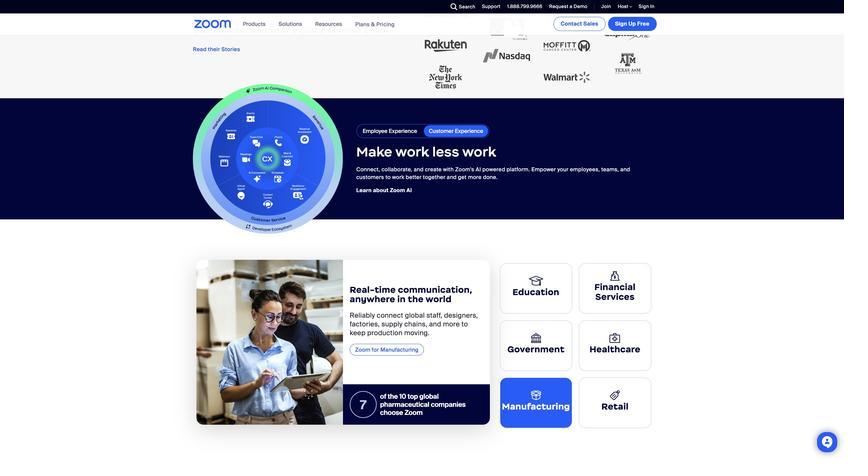 Task type: locate. For each thing, give the bounding box(es) containing it.
more right get on the right
[[468, 174, 482, 181]]

0 vertical spatial manufacturing
[[381, 347, 419, 354]]

choose left &
[[328, 25, 361, 36]]

businesses
[[193, 25, 245, 36]]

top
[[408, 393, 418, 401]]

the left globe
[[282, 25, 297, 36]]

to inside connect, collaborate, and create with zoom's ai powered platform. empower your employees, teams, and customers to work better together and get more done.
[[386, 174, 391, 181]]

0 vertical spatial the
[[282, 25, 297, 36]]

work up the zoom's
[[462, 144, 496, 160]]

zoom logo image
[[194, 20, 231, 28]]

sign left the "up"
[[615, 20, 627, 27]]

around
[[247, 25, 280, 36]]

host button
[[618, 3, 632, 10]]

contact sales
[[561, 20, 598, 27]]

texas a&m logo image
[[604, 48, 651, 80]]

and right teams,
[[621, 166, 630, 173]]

zoom for manufacturing
[[355, 347, 419, 354]]

your
[[558, 166, 569, 173]]

the new york times logo image
[[422, 62, 469, 93]]

2 experience from the left
[[455, 128, 483, 135]]

experience for customer experience
[[455, 128, 483, 135]]

choose
[[328, 25, 361, 36], [380, 409, 403, 417]]

sign in link
[[634, 0, 658, 13], [639, 3, 655, 9]]

1 vertical spatial to
[[462, 320, 468, 329]]

experience right customer at the top
[[455, 128, 483, 135]]

experience for employee experience
[[389, 128, 417, 135]]

1 vertical spatial manufacturing
[[502, 402, 570, 413]]

and up better
[[414, 166, 424, 173]]

connect,
[[356, 166, 380, 173]]

sign
[[639, 3, 649, 9], [615, 20, 627, 27]]

0 vertical spatial more
[[468, 174, 482, 181]]

their
[[208, 46, 220, 53]]

0 horizontal spatial ai
[[407, 187, 412, 194]]

support link
[[477, 0, 502, 13], [482, 3, 501, 9]]

2 vertical spatial the
[[388, 393, 398, 401]]

to
[[386, 174, 391, 181], [462, 320, 468, 329]]

communication,
[[398, 285, 472, 295]]

solutions
[[279, 21, 302, 28]]

a
[[570, 3, 573, 9]]

and inside reliably connect global staff, designers, factories, supply chains, and more to keep production moving.
[[429, 320, 441, 329]]

moffitt cancer center logo image
[[543, 30, 591, 62]]

the right of
[[388, 393, 398, 401]]

work down collaborate, at top left
[[392, 174, 404, 181]]

ai down better
[[407, 187, 412, 194]]

1 horizontal spatial choose
[[380, 409, 403, 417]]

sign inside button
[[615, 20, 627, 27]]

choose inside 'of the 10 top global pharmaceutical companies choose zoom'
[[380, 409, 403, 417]]

in
[[650, 3, 655, 9]]

production
[[367, 329, 403, 338]]

ai right the zoom's
[[476, 166, 481, 173]]

0 vertical spatial to
[[386, 174, 391, 181]]

sales
[[584, 20, 598, 27]]

sign for sign in
[[639, 3, 649, 9]]

collaborate,
[[382, 166, 412, 173]]

banner
[[186, 13, 658, 35]]

1 horizontal spatial sign
[[639, 3, 649, 9]]

to inside reliably connect global staff, designers, factories, supply chains, and more to keep production moving.
[[462, 320, 468, 329]]

product information navigation
[[238, 13, 400, 35]]

and
[[414, 166, 424, 173], [621, 166, 630, 173], [447, 174, 457, 181], [429, 320, 441, 329]]

customers
[[356, 174, 384, 181]]

1 horizontal spatial to
[[462, 320, 468, 329]]

1 horizontal spatial experience
[[455, 128, 483, 135]]

sign left in
[[639, 3, 649, 9]]

keep
[[350, 329, 366, 338]]

real-time communication, anywhere in the world
[[350, 285, 472, 305]]

more right staff,
[[443, 320, 460, 329]]

1 vertical spatial global
[[420, 393, 439, 401]]

1.888.799.9666
[[507, 3, 543, 9]]

the
[[282, 25, 297, 36], [408, 294, 424, 305], [388, 393, 398, 401]]

request a demo link
[[544, 0, 589, 13], [549, 3, 588, 9]]

experience right 'employee'
[[389, 128, 417, 135]]

connect, collaborate, and create with zoom's ai powered platform. empower your employees, teams, and customers to work better together and get more done.
[[356, 166, 630, 181]]

0 horizontal spatial more
[[443, 320, 460, 329]]

ai
[[476, 166, 481, 173], [407, 187, 412, 194]]

0 horizontal spatial sign
[[615, 20, 627, 27]]

0 vertical spatial global
[[405, 311, 425, 320]]

work up collaborate, at top left
[[395, 144, 429, 160]]

to right staff,
[[462, 320, 468, 329]]

more inside reliably connect global staff, designers, factories, supply chains, and more to keep production moving.
[[443, 320, 460, 329]]

zoom inside 'of the 10 top global pharmaceutical companies choose zoom'
[[405, 409, 423, 417]]

to down collaborate, at top left
[[386, 174, 391, 181]]

join link
[[596, 0, 613, 13], [601, 3, 611, 9]]

1 horizontal spatial the
[[388, 393, 398, 401]]

zoom for manufacturing image
[[196, 260, 343, 425]]

0 horizontal spatial to
[[386, 174, 391, 181]]

customer experience
[[429, 128, 483, 135]]

servicenow logo image
[[422, 0, 469, 30]]

0 horizontal spatial the
[[282, 25, 297, 36]]

manufacturing group
[[196, 260, 490, 425]]

global right top
[[420, 393, 439, 401]]

make work less work
[[356, 144, 496, 160]]

supply
[[382, 320, 403, 329]]

make
[[356, 144, 392, 160]]

0 vertical spatial ai
[[476, 166, 481, 173]]

work inside connect, collaborate, and create with zoom's ai powered platform. empower your employees, teams, and customers to work better together and get more done.
[[392, 174, 404, 181]]

1 experience from the left
[[389, 128, 417, 135]]

work
[[395, 144, 429, 160], [462, 144, 496, 160], [392, 174, 404, 181]]

global inside reliably connect global staff, designers, factories, supply chains, and more to keep production moving.
[[405, 311, 425, 320]]

1 horizontal spatial ai
[[476, 166, 481, 173]]

tab list
[[497, 260, 655, 432]]

financial
[[595, 282, 636, 293]]

2 horizontal spatial the
[[408, 294, 424, 305]]

employees,
[[570, 166, 600, 173]]

retail
[[602, 402, 629, 413]]

1 vertical spatial the
[[408, 294, 424, 305]]

global up moving.
[[405, 311, 425, 320]]

rakuten logo image
[[422, 30, 469, 62]]

1 horizontal spatial more
[[468, 174, 482, 181]]

more
[[468, 174, 482, 181], [443, 320, 460, 329]]

california state parks logo image
[[483, 0, 530, 17]]

sign for sign up free
[[615, 20, 627, 27]]

companies
[[431, 401, 466, 409]]

manufacturing
[[381, 347, 419, 354], [502, 402, 570, 413]]

7
[[360, 398, 367, 413]]

0 horizontal spatial manufacturing
[[381, 347, 419, 354]]

tab list containing financial services
[[497, 260, 655, 432]]

1 vertical spatial more
[[443, 320, 460, 329]]

powered
[[483, 166, 505, 173]]

search button
[[446, 0, 477, 13]]

1 horizontal spatial manufacturing
[[502, 402, 570, 413]]

anywhere
[[350, 294, 395, 305]]

0 horizontal spatial choose
[[328, 25, 361, 36]]

experience
[[389, 128, 417, 135], [455, 128, 483, 135]]

1.888.799.9666 button
[[502, 0, 544, 13], [507, 3, 543, 9]]

ai inside connect, collaborate, and create with zoom's ai powered platform. empower your employees, teams, and customers to work better together and get more done.
[[476, 166, 481, 173]]

and right 'chains,'
[[429, 320, 441, 329]]

0 vertical spatial sign
[[639, 3, 649, 9]]

done.
[[483, 174, 498, 181]]

the right "in" on the left
[[408, 294, 424, 305]]

less
[[432, 144, 459, 160]]

1 vertical spatial ai
[[407, 187, 412, 194]]

and down with
[[447, 174, 457, 181]]

employee
[[363, 128, 388, 135]]

join
[[601, 3, 611, 9]]

banner containing contact sales
[[186, 13, 658, 35]]

1 vertical spatial choose
[[380, 409, 403, 417]]

1 vertical spatial sign
[[615, 20, 627, 27]]

sign in
[[639, 3, 655, 9]]

more inside connect, collaborate, and create with zoom's ai powered platform. empower your employees, teams, and customers to work better together and get more done.
[[468, 174, 482, 181]]

zoom for manufacturing link
[[350, 344, 424, 356]]

better
[[406, 174, 422, 181]]

learn about zoom ai
[[356, 187, 412, 194]]

choose down of
[[380, 409, 403, 417]]

0 horizontal spatial experience
[[389, 128, 417, 135]]

sign up free
[[615, 20, 650, 27]]



Task type: vqa. For each thing, say whether or not it's contained in the screenshot.
Oracle Red Bull Logo
yes



Task type: describe. For each thing, give the bounding box(es) containing it.
plans
[[355, 21, 370, 28]]

staff,
[[427, 311, 442, 320]]

mlb logo image
[[483, 17, 530, 40]]

contact
[[561, 20, 582, 27]]

products button
[[243, 13, 269, 35]]

products
[[243, 21, 266, 28]]

resources button
[[315, 13, 345, 35]]

of the 10 top global pharmaceutical companies choose zoom
[[380, 393, 466, 417]]

free
[[637, 20, 650, 27]]

read their stories link
[[193, 46, 240, 53]]

get
[[458, 174, 467, 181]]

manufacturing inside "group"
[[381, 347, 419, 354]]

factories,
[[350, 320, 380, 329]]

government
[[508, 345, 565, 355]]

resources
[[315, 21, 342, 28]]

financial services
[[595, 282, 636, 303]]

contact sales link
[[554, 17, 606, 31]]

for
[[372, 347, 379, 354]]

designers,
[[444, 311, 478, 320]]

moving.
[[404, 329, 430, 338]]

host
[[618, 3, 629, 9]]

platform.
[[507, 166, 530, 173]]

sign up free button
[[608, 17, 657, 31]]

global inside 'of the 10 top global pharmaceutical companies choose zoom'
[[420, 393, 439, 401]]

the inside real-time communication, anywhere in the world
[[408, 294, 424, 305]]

0 vertical spatial choose
[[328, 25, 361, 36]]

reliably connect global staff, designers, factories, supply chains, and more to keep production moving.
[[350, 311, 478, 338]]

request a demo
[[549, 3, 588, 9]]

connect
[[377, 311, 403, 320]]

nasdaq logo image
[[483, 40, 530, 72]]

learn about zoom ai link
[[356, 187, 412, 194]]

reliably
[[350, 311, 375, 320]]

chains,
[[404, 320, 427, 329]]

read their stories
[[193, 46, 240, 53]]

together
[[423, 174, 446, 181]]

stories
[[221, 46, 240, 53]]

&
[[371, 21, 375, 28]]

employee experience
[[363, 128, 417, 135]]

demo
[[574, 3, 588, 9]]

teams,
[[601, 166, 619, 173]]

the inside 'of the 10 top global pharmaceutical companies choose zoom'
[[388, 393, 398, 401]]

create
[[425, 166, 442, 173]]

pricing
[[376, 21, 395, 28]]

learn
[[356, 187, 372, 194]]

oracle red bull logo image
[[543, 0, 591, 30]]

education
[[513, 287, 560, 298]]

healthcare
[[590, 345, 641, 355]]

plans & pricing
[[355, 21, 395, 28]]

services
[[595, 292, 635, 303]]

zoom's
[[455, 166, 474, 173]]

support
[[482, 3, 501, 9]]

of
[[380, 393, 386, 401]]

globe
[[300, 25, 325, 36]]

customer
[[429, 128, 454, 135]]

capital one logo image
[[604, 17, 651, 48]]

meetings navigation
[[552, 13, 658, 32]]

time
[[375, 285, 396, 295]]

10
[[399, 393, 406, 401]]

search
[[459, 4, 475, 10]]

wwf logo image
[[604, 0, 651, 17]]

empower
[[532, 166, 556, 173]]

world
[[426, 294, 452, 305]]

businesses around the globe choose zoom
[[193, 25, 389, 36]]

manufacturing inside tab list
[[502, 402, 570, 413]]

join link up the 'meetings' navigation
[[601, 3, 611, 9]]

request
[[549, 3, 569, 9]]

walmart logo image
[[543, 62, 591, 93]]

about
[[373, 187, 389, 194]]

solutions button
[[279, 13, 305, 35]]

with
[[443, 166, 454, 173]]

read
[[193, 46, 207, 53]]

real-
[[350, 285, 375, 295]]

in
[[397, 294, 406, 305]]

pharmaceutical
[[380, 401, 430, 409]]

join link left host
[[596, 0, 613, 13]]

up
[[629, 20, 636, 27]]



